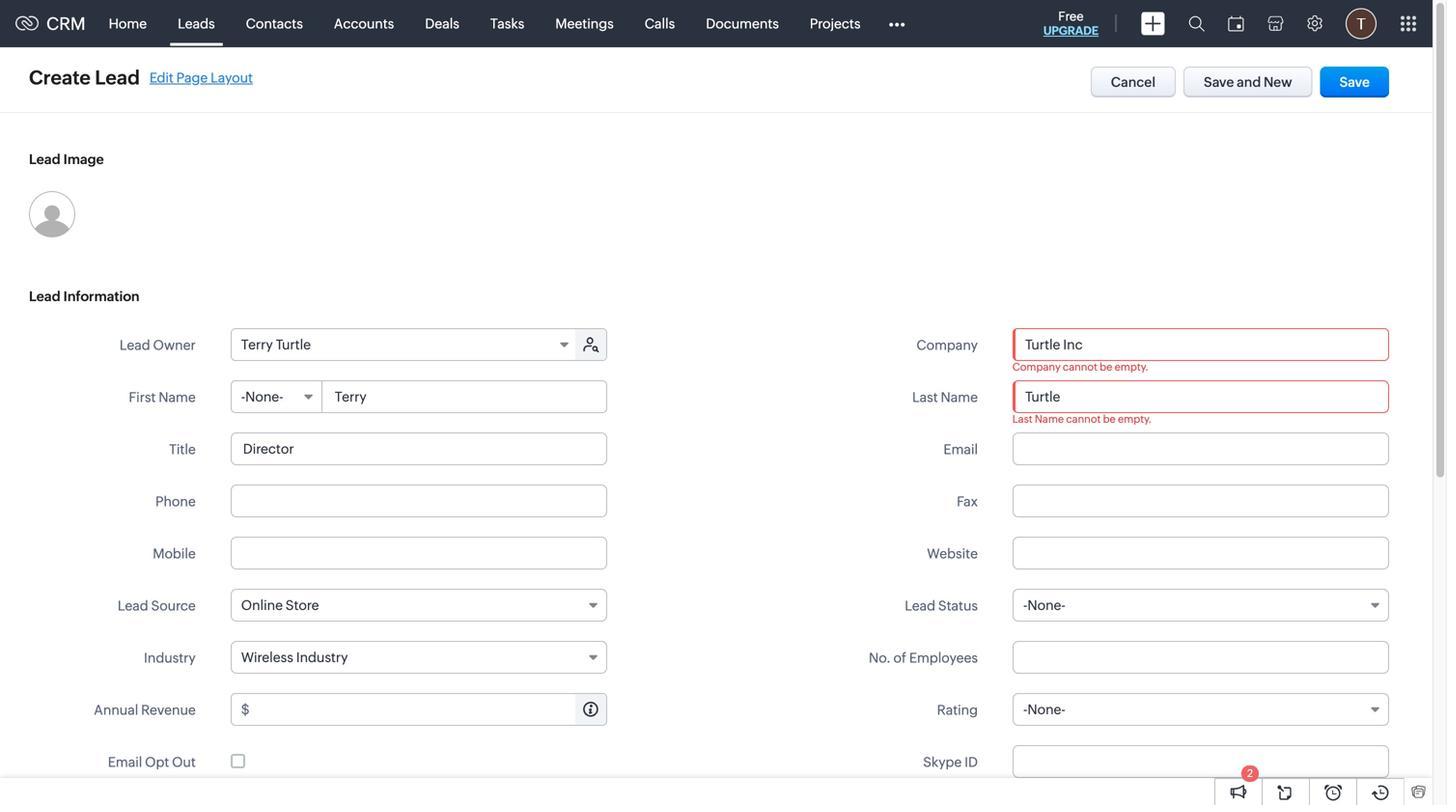 Task type: vqa. For each thing, say whether or not it's contained in the screenshot.
rightmost "Industry"
yes



Task type: describe. For each thing, give the bounding box(es) containing it.
out
[[172, 755, 196, 770]]

terry
[[241, 337, 273, 352]]

Other Modules field
[[876, 8, 918, 39]]

search element
[[1177, 0, 1217, 47]]

email for email opt out
[[108, 755, 142, 770]]

contacts
[[246, 16, 303, 31]]

opt
[[145, 755, 169, 770]]

2
[[1247, 768, 1253, 780]]

page
[[176, 70, 208, 85]]

online store
[[241, 598, 319, 613]]

wireless industry
[[241, 650, 348, 665]]

no.
[[869, 650, 891, 666]]

edit page layout link
[[149, 70, 253, 85]]

create menu element
[[1130, 0, 1177, 47]]

email opt out
[[108, 755, 196, 770]]

last name
[[912, 390, 978, 405]]

projects
[[810, 16, 861, 31]]

meetings
[[555, 16, 614, 31]]

2 industry from the left
[[144, 650, 196, 666]]

fax
[[957, 494, 978, 509]]

lead image
[[29, 152, 104, 167]]

lead owner
[[120, 337, 196, 353]]

store
[[286, 598, 319, 613]]

lead for lead owner
[[120, 337, 150, 353]]

first
[[129, 390, 156, 405]]

home link
[[93, 0, 162, 47]]

lead status
[[905, 598, 978, 614]]

documents
[[706, 16, 779, 31]]

annual revenue
[[94, 702, 196, 718]]

last name cannot be empty.
[[1013, 413, 1152, 425]]

-none- field for lead status
[[1013, 589, 1389, 622]]

lead information
[[29, 289, 140, 304]]

image image
[[29, 191, 75, 238]]

documents link
[[691, 0, 795, 47]]

new
[[1264, 74, 1293, 90]]

contacts link
[[230, 0, 318, 47]]

accounts link
[[318, 0, 410, 47]]

company cannot be empty.
[[1013, 361, 1149, 373]]

leads link
[[162, 0, 230, 47]]

save and new button
[[1184, 67, 1313, 98]]

save for save
[[1340, 74, 1370, 90]]

company for company cannot be empty.
[[1013, 361, 1061, 373]]

email for email
[[944, 442, 978, 457]]

crm link
[[15, 14, 86, 34]]

tasks link
[[475, 0, 540, 47]]

image
[[63, 152, 104, 167]]

Terry Turtle field
[[231, 329, 577, 360]]

0 vertical spatial empty.
[[1115, 361, 1149, 373]]

save for save and new
[[1204, 74, 1234, 90]]

lead for lead information
[[29, 289, 60, 304]]

layout
[[211, 70, 253, 85]]

-none- for rating
[[1024, 702, 1066, 717]]

0 vertical spatial -none- field
[[231, 381, 322, 412]]

rating
[[937, 702, 978, 718]]



Task type: locate. For each thing, give the bounding box(es) containing it.
projects link
[[795, 0, 876, 47]]

cancel
[[1111, 74, 1156, 90]]

Online Store field
[[231, 589, 607, 622]]

edit
[[149, 70, 174, 85]]

skype id
[[923, 755, 978, 770]]

create
[[29, 67, 91, 89]]

industry
[[296, 650, 348, 665], [144, 650, 196, 666]]

1 horizontal spatial save
[[1340, 74, 1370, 90]]

Wireless Industry field
[[231, 641, 607, 674]]

cannot up last name cannot be empty.
[[1063, 361, 1098, 373]]

-none- field for rating
[[1013, 693, 1389, 726]]

1 vertical spatial empty.
[[1118, 413, 1152, 425]]

$
[[241, 702, 250, 717]]

industry up revenue
[[144, 650, 196, 666]]

company
[[917, 337, 978, 353], [1013, 361, 1061, 373]]

information
[[63, 289, 140, 304]]

no. of employees
[[869, 650, 978, 666]]

calls
[[645, 16, 675, 31]]

first name
[[129, 390, 196, 405]]

none- for lead status
[[1028, 598, 1066, 613]]

deals
[[425, 16, 460, 31]]

1 vertical spatial company
[[1013, 361, 1061, 373]]

lead left status
[[905, 598, 936, 614]]

1 vertical spatial none-
[[1028, 598, 1066, 613]]

crm
[[46, 14, 86, 34]]

2 vertical spatial -none- field
[[1013, 693, 1389, 726]]

leads
[[178, 16, 215, 31]]

lead source
[[118, 598, 196, 614]]

lead
[[95, 67, 140, 89], [29, 152, 60, 167], [29, 289, 60, 304], [120, 337, 150, 353], [118, 598, 148, 614], [905, 598, 936, 614]]

1 horizontal spatial last
[[1013, 413, 1033, 425]]

lead left source
[[118, 598, 148, 614]]

1 save from the left
[[1204, 74, 1234, 90]]

lead left information
[[29, 289, 60, 304]]

revenue
[[141, 702, 196, 718]]

cancel button
[[1091, 67, 1176, 98]]

free upgrade
[[1044, 9, 1099, 37]]

be down 'company cannot be empty.'
[[1103, 413, 1116, 425]]

0 vertical spatial be
[[1100, 361, 1113, 373]]

title
[[169, 442, 196, 457]]

turtle
[[276, 337, 311, 352]]

2 horizontal spatial name
[[1035, 413, 1064, 425]]

none- down terry
[[245, 389, 283, 405]]

home
[[109, 16, 147, 31]]

status
[[938, 598, 978, 614]]

accounts
[[334, 16, 394, 31]]

cannot down 'company cannot be empty.'
[[1066, 413, 1101, 425]]

owner
[[153, 337, 196, 353]]

website
[[927, 546, 978, 561]]

save and new
[[1204, 74, 1293, 90]]

terry turtle
[[241, 337, 311, 352]]

lead for lead source
[[118, 598, 148, 614]]

industry right wireless
[[296, 650, 348, 665]]

phone
[[156, 494, 196, 509]]

2 vertical spatial -none-
[[1024, 702, 1066, 717]]

1 vertical spatial -none-
[[1024, 598, 1066, 613]]

email
[[944, 442, 978, 457], [108, 755, 142, 770]]

- for lead status
[[1024, 598, 1028, 613]]

-none- down terry
[[241, 389, 283, 405]]

search image
[[1189, 15, 1205, 32]]

- right rating
[[1024, 702, 1028, 717]]

none- right status
[[1028, 598, 1066, 613]]

1 vertical spatial -none- field
[[1013, 589, 1389, 622]]

0 vertical spatial -
[[241, 389, 245, 405]]

upgrade
[[1044, 24, 1099, 37]]

lead for lead image
[[29, 152, 60, 167]]

save inside button
[[1340, 74, 1370, 90]]

name for last name cannot be empty.
[[1035, 413, 1064, 425]]

2 save from the left
[[1340, 74, 1370, 90]]

profile element
[[1334, 0, 1389, 47]]

id
[[965, 755, 978, 770]]

save
[[1204, 74, 1234, 90], [1340, 74, 1370, 90]]

0 vertical spatial -none-
[[241, 389, 283, 405]]

meetings link
[[540, 0, 629, 47]]

0 vertical spatial email
[[944, 442, 978, 457]]

- for rating
[[1024, 702, 1028, 717]]

1 vertical spatial cannot
[[1066, 413, 1101, 425]]

none- for rating
[[1028, 702, 1066, 717]]

last for last name cannot be empty.
[[1013, 413, 1033, 425]]

lead left owner
[[120, 337, 150, 353]]

-None- field
[[231, 381, 322, 412], [1013, 589, 1389, 622], [1013, 693, 1389, 726]]

1 horizontal spatial name
[[941, 390, 978, 405]]

1 industry from the left
[[296, 650, 348, 665]]

wireless
[[241, 650, 293, 665]]

last
[[912, 390, 938, 405], [1013, 413, 1033, 425]]

2 vertical spatial -
[[1024, 702, 1028, 717]]

profile image
[[1346, 8, 1377, 39]]

company up last name
[[917, 337, 978, 353]]

lead left image
[[29, 152, 60, 167]]

1 vertical spatial last
[[1013, 413, 1033, 425]]

empty.
[[1115, 361, 1149, 373], [1118, 413, 1152, 425]]

online
[[241, 598, 283, 613]]

cannot
[[1063, 361, 1098, 373], [1066, 413, 1101, 425]]

be up last name cannot be empty.
[[1100, 361, 1113, 373]]

save button
[[1321, 67, 1389, 98]]

1 horizontal spatial email
[[944, 442, 978, 457]]

lead left edit
[[95, 67, 140, 89]]

and
[[1237, 74, 1261, 90]]

- down terry
[[241, 389, 245, 405]]

-none- right rating
[[1024, 702, 1066, 717]]

empty. down 'company cannot be empty.'
[[1118, 413, 1152, 425]]

0 horizontal spatial company
[[917, 337, 978, 353]]

of
[[894, 650, 907, 666]]

0 horizontal spatial industry
[[144, 650, 196, 666]]

None text field
[[1013, 380, 1389, 413], [231, 433, 607, 465], [1013, 433, 1389, 465], [1013, 537, 1389, 570], [1013, 745, 1389, 778], [1013, 380, 1389, 413], [231, 433, 607, 465], [1013, 433, 1389, 465], [1013, 537, 1389, 570], [1013, 745, 1389, 778]]

0 vertical spatial cannot
[[1063, 361, 1098, 373]]

none- right rating
[[1028, 702, 1066, 717]]

1 horizontal spatial industry
[[296, 650, 348, 665]]

create menu image
[[1141, 12, 1165, 35]]

none-
[[245, 389, 283, 405], [1028, 598, 1066, 613], [1028, 702, 1066, 717]]

last for last name
[[912, 390, 938, 405]]

2 vertical spatial none-
[[1028, 702, 1066, 717]]

1 vertical spatial -
[[1024, 598, 1028, 613]]

create lead edit page layout
[[29, 67, 253, 89]]

annual
[[94, 702, 138, 718]]

company for company
[[917, 337, 978, 353]]

None field
[[1014, 329, 1389, 360]]

email left opt
[[108, 755, 142, 770]]

save down profile icon
[[1340, 74, 1370, 90]]

-none-
[[241, 389, 283, 405], [1024, 598, 1066, 613], [1024, 702, 1066, 717]]

calls link
[[629, 0, 691, 47]]

skype
[[923, 755, 962, 770]]

email up fax at the bottom
[[944, 442, 978, 457]]

-
[[241, 389, 245, 405], [1024, 598, 1028, 613], [1024, 702, 1028, 717]]

be
[[1100, 361, 1113, 373], [1103, 413, 1116, 425]]

empty. up last name cannot be empty.
[[1115, 361, 1149, 373]]

tasks
[[490, 16, 525, 31]]

free
[[1059, 9, 1084, 24]]

0 vertical spatial none-
[[245, 389, 283, 405]]

0 horizontal spatial email
[[108, 755, 142, 770]]

employees
[[909, 650, 978, 666]]

calendar image
[[1228, 16, 1245, 31]]

name for first name
[[159, 390, 196, 405]]

deals link
[[410, 0, 475, 47]]

industry inside field
[[296, 650, 348, 665]]

mobile
[[153, 546, 196, 561]]

source
[[151, 598, 196, 614]]

-none- for lead status
[[1024, 598, 1066, 613]]

save inside save and new button
[[1204, 74, 1234, 90]]

1 horizontal spatial company
[[1013, 361, 1061, 373]]

company up last name cannot be empty.
[[1013, 361, 1061, 373]]

name for last name
[[941, 390, 978, 405]]

lead for lead status
[[905, 598, 936, 614]]

0 horizontal spatial name
[[159, 390, 196, 405]]

-none- right status
[[1024, 598, 1066, 613]]

0 vertical spatial company
[[917, 337, 978, 353]]

- right status
[[1024, 598, 1028, 613]]

None text field
[[1014, 329, 1389, 360], [323, 381, 606, 412], [231, 485, 607, 518], [1013, 485, 1389, 518], [231, 537, 607, 570], [1013, 641, 1389, 674], [253, 694, 606, 725], [1014, 329, 1389, 360], [323, 381, 606, 412], [231, 485, 607, 518], [1013, 485, 1389, 518], [231, 537, 607, 570], [1013, 641, 1389, 674], [253, 694, 606, 725]]

save left the and in the top right of the page
[[1204, 74, 1234, 90]]

name
[[159, 390, 196, 405], [941, 390, 978, 405], [1035, 413, 1064, 425]]

0 vertical spatial last
[[912, 390, 938, 405]]

1 vertical spatial be
[[1103, 413, 1116, 425]]

0 horizontal spatial save
[[1204, 74, 1234, 90]]

1 vertical spatial email
[[108, 755, 142, 770]]

0 horizontal spatial last
[[912, 390, 938, 405]]



